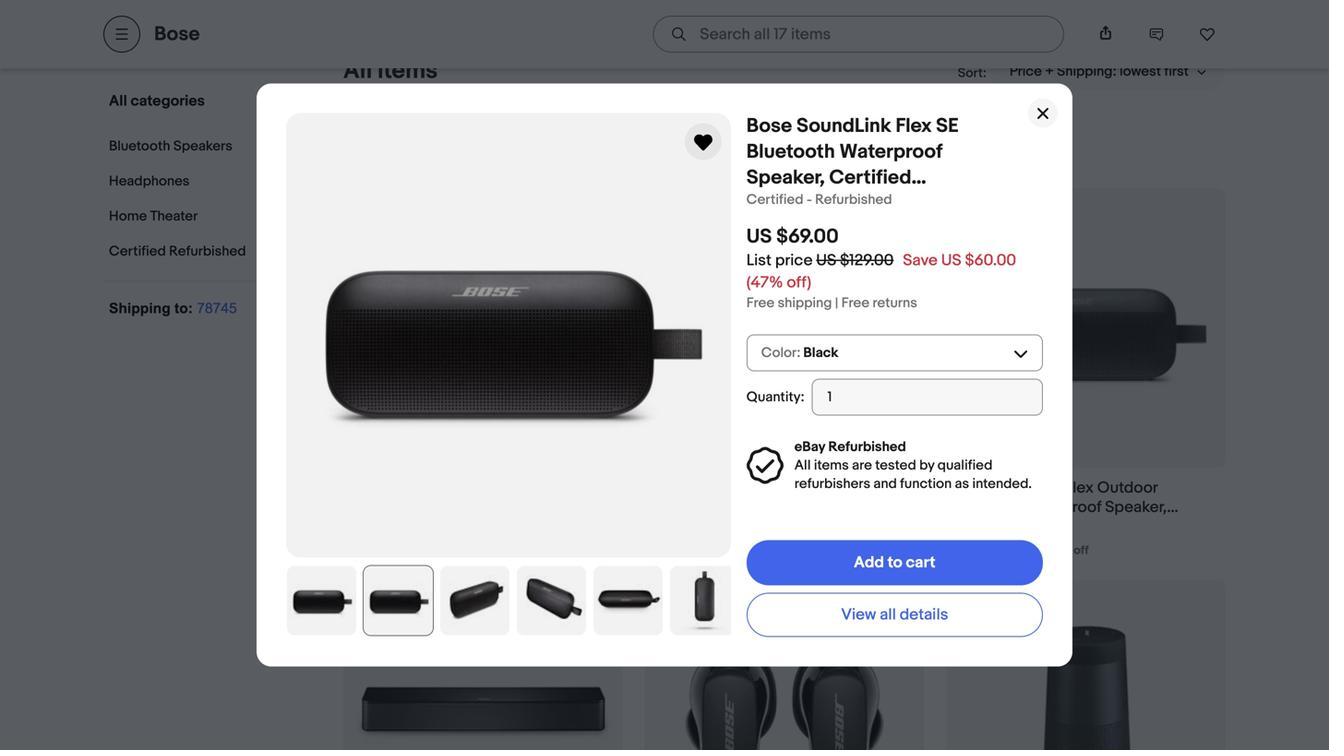 Task type: locate. For each thing, give the bounding box(es) containing it.
1 horizontal spatial waterproof
[[840, 140, 943, 164]]

soundlink inside "bose soundlink flex outdoor bluetooth waterproof speaker, certified refurbished"
[[987, 479, 1062, 498]]

flex inside bose soundlink flex se bluetooth waterproof speaker, certified refurbished
[[896, 114, 932, 138]]

waterproof for bose soundlink micro outdoor bluetooth waterproof speaker, certified refurbished
[[719, 498, 800, 518]]

waterproof
[[840, 140, 943, 164], [719, 498, 800, 518], [1021, 498, 1102, 518]]

bose soundlink flex outdoor bluetooth waterproof speaker, certified refurbished
[[947, 479, 1168, 537]]

refurbishers
[[795, 476, 871, 493]]

bluetooth for bose soundlink flex outdoor bluetooth waterproof speaker, certified refurbished
[[947, 498, 1017, 518]]

list for list price: $129.00 47% off
[[344, 544, 362, 558]]

bluetooth inside bose soundlink micro outdoor bluetooth waterproof speaker, certified refurbished
[[645, 498, 715, 518]]

us $69.00
[[747, 225, 839, 249]]

outdoor inside bose soundlink micro outdoor bluetooth waterproof speaker, certified refurbished
[[808, 479, 869, 498]]

3 price: from the left
[[968, 544, 1000, 558]]

bose soundlink flex outdoor bluetooth waterproof speaker, certified refurbished : quick view image
[[948, 225, 1225, 433]]

47%
[[443, 544, 468, 558]]

refurbished inside bose soundlink flex se bluetooth waterproof speaker, certified refurbished
[[747, 192, 858, 216]]

0 vertical spatial items
[[378, 57, 438, 85]]

bose
[[154, 22, 200, 46], [747, 114, 793, 138], [645, 479, 682, 498], [947, 479, 983, 498]]

speaker, inside "bose soundlink flex outdoor bluetooth waterproof speaker, certified refurbished"
[[1106, 498, 1168, 518]]

view
[[842, 606, 877, 625]]

returns
[[873, 295, 918, 312]]

intended.
[[973, 476, 1032, 493]]

bose solo soundbar ii home theater, certified refurbished : quick view image
[[345, 617, 622, 751]]

certified up certified - refurbished
[[830, 166, 912, 190]]

list down $94.00
[[947, 544, 966, 558]]

refurbished up 34% at the right of the page
[[714, 517, 802, 537]]

flex left se
[[896, 114, 932, 138]]

1 off from the left
[[471, 544, 486, 558]]

0 horizontal spatial items
[[378, 57, 438, 85]]

speaker,
[[747, 166, 825, 190], [804, 498, 866, 518], [1106, 498, 1168, 518]]

list price us $129.00
[[747, 251, 894, 271]]

refurbished inside ebay refurbished all items are tested by qualified refurbishers and function as intended.
[[829, 439, 907, 456]]

soundlink inside bose soundlink micro outdoor bluetooth waterproof speaker, certified refurbished
[[685, 479, 760, 498]]

bluetooth down as
[[947, 498, 1017, 518]]

1 horizontal spatial outdoor
[[1098, 479, 1158, 498]]

waterproof up 34% at the right of the page
[[719, 498, 800, 518]]

bluetooth for bose soundlink flex se bluetooth waterproof speaker, certified refurbished
[[747, 140, 836, 164]]

2 price: from the left
[[667, 544, 698, 558]]

all items
[[344, 57, 438, 85]]

waterproof up the 37%
[[1021, 498, 1102, 518]]

refurbished
[[747, 192, 858, 216], [816, 192, 893, 208], [829, 439, 907, 456], [714, 517, 802, 537], [1016, 517, 1104, 537]]

off right 34% at the right of the page
[[771, 544, 786, 558]]

$129.00
[[840, 251, 894, 271], [399, 544, 440, 558]]

list up picture 1 of 6
[[344, 544, 362, 558]]

bose inside bose soundlink micro outdoor bluetooth waterproof speaker, certified refurbished
[[645, 479, 682, 498]]

1 horizontal spatial all
[[795, 458, 811, 474]]

$129.00 inside "bose soundlink flex se bluetooth waterproof speaker, certified refurbished" dialog
[[840, 251, 894, 271]]

bose soundlink micro outdoor bluetooth waterproof speaker, certified refurbished : quick view image
[[681, 190, 889, 467]]

$129.00 up returns
[[840, 251, 894, 271]]

bose inside bose soundlink flex se bluetooth waterproof speaker, certified refurbished
[[747, 114, 793, 138]]

soundlink
[[797, 114, 892, 138], [685, 479, 760, 498], [987, 479, 1062, 498]]

0 horizontal spatial free
[[747, 295, 775, 312]]

1 vertical spatial all
[[795, 458, 811, 474]]

certified inside bose soundlink micro outdoor bluetooth waterproof speaker, certified refurbished
[[645, 517, 710, 537]]

34%
[[742, 544, 768, 558]]

3 off from the left
[[1074, 544, 1089, 558]]

bose inside "bose soundlink flex outdoor bluetooth waterproof speaker, certified refurbished"
[[947, 479, 983, 498]]

color: black
[[762, 345, 839, 362]]

bose soundlink flex outdoor bluetooth waterproof speaker, certified refurbished button
[[947, 479, 1226, 537]]

certified for bose soundlink flex outdoor bluetooth waterproof speaker, certified refurbished
[[947, 517, 1012, 537]]

price: for $119.00
[[667, 544, 698, 558]]

price:
[[365, 544, 397, 558], [667, 544, 698, 558], [968, 544, 1000, 558]]

1 horizontal spatial $129.00
[[840, 251, 894, 271]]

certified down as
[[947, 517, 1012, 537]]

1 horizontal spatial bluetooth
[[747, 140, 836, 164]]

outdoor for micro
[[808, 479, 869, 498]]

1 horizontal spatial flex
[[1065, 479, 1094, 498]]

se
[[936, 114, 959, 138]]

waterproof down se
[[840, 140, 943, 164]]

refurbished up the are
[[829, 439, 907, 456]]

bluetooth
[[747, 140, 836, 164], [645, 498, 715, 518], [947, 498, 1017, 518]]

off right the 37%
[[1074, 544, 1089, 558]]

refurbished inside bose soundlink micro outdoor bluetooth waterproof speaker, certified refurbished
[[714, 517, 802, 537]]

add to cart
[[854, 554, 936, 573]]

0 horizontal spatial us
[[747, 225, 772, 249]]

0 horizontal spatial bluetooth
[[645, 498, 715, 518]]

waterproof inside bose soundlink micro outdoor bluetooth waterproof speaker, certified refurbished
[[719, 498, 800, 518]]

outdoor inside "bose soundlink flex outdoor bluetooth waterproof speaker, certified refurbished"
[[1098, 479, 1158, 498]]

certified for bose soundlink micro outdoor bluetooth waterproof speaker, certified refurbished
[[645, 517, 710, 537]]

0 horizontal spatial off
[[471, 544, 486, 558]]

$60.00
[[965, 251, 1017, 271]]

outdoor
[[808, 479, 869, 498], [1098, 479, 1158, 498]]

soundlink left micro
[[685, 479, 760, 498]]

2 horizontal spatial us
[[942, 251, 962, 271]]

1 price: from the left
[[365, 544, 397, 558]]

off
[[471, 544, 486, 558], [771, 544, 786, 558], [1074, 544, 1089, 558]]

off for list price: $129.00 47% off
[[471, 544, 486, 558]]

$149.00
[[1003, 544, 1043, 558]]

certified up list price: $119.00 34% off
[[645, 517, 710, 537]]

certified inside bose soundlink flex se bluetooth waterproof speaker, certified refurbished
[[830, 166, 912, 190]]

price: up picture 2 of 6
[[365, 544, 397, 558]]

soundlink for bose soundlink flex se bluetooth waterproof speaker, certified refurbished
[[797, 114, 892, 138]]

1 horizontal spatial off
[[771, 544, 786, 558]]

off right 47%
[[471, 544, 486, 558]]

price: inside $94.00 list price: $149.00 37% off
[[968, 544, 1000, 558]]

off inside $94.00 list price: $149.00 37% off
[[1074, 544, 1089, 558]]

speaker, inside bose soundlink flex se bluetooth waterproof speaker, certified refurbished
[[747, 166, 825, 190]]

1 vertical spatial items
[[814, 458, 849, 474]]

bose soundlink micro outdoor bluetooth waterproof speaker, certified refurbished button
[[645, 479, 925, 537]]

0 vertical spatial $129.00
[[840, 251, 894, 271]]

soundlink up certified - refurbished
[[797, 114, 892, 138]]

2 horizontal spatial waterproof
[[1021, 498, 1102, 518]]

0 horizontal spatial waterproof
[[719, 498, 800, 518]]

bluetooth up '-'
[[747, 140, 836, 164]]

us
[[747, 225, 772, 249], [817, 251, 837, 271], [942, 251, 962, 271]]

black
[[804, 345, 839, 362]]

2 horizontal spatial bluetooth
[[947, 498, 1017, 518]]

0 horizontal spatial all
[[344, 57, 372, 85]]

refurbished for bose soundlink micro outdoor bluetooth waterproof speaker, certified refurbished
[[714, 517, 802, 537]]

certified for bose soundlink flex se bluetooth waterproof speaker, certified refurbished
[[830, 166, 912, 190]]

list up picture 5 of 6
[[645, 544, 664, 558]]

and
[[874, 476, 897, 493]]

refurbished inside "bose soundlink flex outdoor bluetooth waterproof speaker, certified refurbished"
[[1016, 517, 1104, 537]]

bluetooth inside bose soundlink flex se bluetooth waterproof speaker, certified refurbished
[[747, 140, 836, 164]]

price: for $129.00
[[365, 544, 397, 558]]

list for list price: $119.00 34% off
[[645, 544, 664, 558]]

us up (47%
[[747, 225, 772, 249]]

$129.00 left 47%
[[399, 544, 440, 558]]

0 horizontal spatial $129.00
[[399, 544, 440, 558]]

refurbished up the 37%
[[1016, 517, 1104, 537]]

1 vertical spatial flex
[[1065, 479, 1094, 498]]

bose soundlink flex se bluetooth waterproof speaker, certified refurbished : quick view image
[[345, 225, 622, 432]]

price: left $119.00
[[667, 544, 698, 558]]

list price: $129.00 47% off
[[344, 544, 486, 558]]

list up (47%
[[747, 251, 772, 271]]

refurbished up $69.00 on the top of the page
[[747, 192, 858, 216]]

save us $60.00 (47% off)
[[747, 251, 1017, 293]]

free
[[747, 295, 775, 312], [842, 295, 870, 312]]

bluetooth up list price: $119.00 34% off
[[645, 498, 715, 518]]

flex
[[896, 114, 932, 138], [1065, 479, 1094, 498]]

soundlink up $94.00 list price: $149.00 37% off
[[987, 479, 1062, 498]]

0 vertical spatial all
[[344, 57, 372, 85]]

all
[[344, 57, 372, 85], [795, 458, 811, 474]]

ebay
[[795, 439, 826, 456]]

0 horizontal spatial soundlink
[[685, 479, 760, 498]]

1 horizontal spatial free
[[842, 295, 870, 312]]

list price: $119.00 34% off
[[645, 544, 786, 558]]

certified
[[830, 166, 912, 190], [747, 192, 804, 208], [645, 517, 710, 537], [947, 517, 1012, 537]]

speaker, inside bose soundlink micro outdoor bluetooth waterproof speaker, certified refurbished
[[804, 498, 866, 518]]

2 horizontal spatial off
[[1074, 544, 1089, 558]]

refurbished for bose soundlink flex se bluetooth waterproof speaker, certified refurbished
[[747, 192, 858, 216]]

quantity:
[[747, 389, 805, 406]]

bose for bose soundlink micro outdoor bluetooth waterproof speaker, certified refurbished
[[645, 479, 682, 498]]

1 outdoor from the left
[[808, 479, 869, 498]]

us right save
[[942, 251, 962, 271]]

flex up the 37%
[[1065, 479, 1094, 498]]

waterproof inside bose soundlink flex se bluetooth waterproof speaker, certified refurbished
[[840, 140, 943, 164]]

as
[[955, 476, 970, 493]]

0 horizontal spatial flex
[[896, 114, 932, 138]]

refurbished for bose soundlink flex outdoor bluetooth waterproof speaker, certified refurbished
[[1016, 517, 1104, 537]]

color:
[[762, 345, 801, 362]]

soundlink inside bose soundlink flex se bluetooth waterproof speaker, certified refurbished
[[797, 114, 892, 138]]

0 vertical spatial flex
[[896, 114, 932, 138]]

|
[[836, 295, 839, 312]]

list
[[747, 251, 772, 271], [344, 544, 362, 558], [645, 544, 664, 558], [947, 544, 966, 558]]

bose for bose soundlink flex se bluetooth waterproof speaker, certified refurbished
[[747, 114, 793, 138]]

free right '|'
[[842, 295, 870, 312]]

save this seller bose image
[[1200, 26, 1216, 42]]

2 outdoor from the left
[[1098, 479, 1158, 498]]

to
[[888, 554, 903, 573]]

2 off from the left
[[771, 544, 786, 558]]

0 horizontal spatial price:
[[365, 544, 397, 558]]

price: down $94.00
[[968, 544, 1000, 558]]

items inside ebay refurbished all items are tested by qualified refurbishers and function as intended.
[[814, 458, 849, 474]]

view all details
[[842, 606, 949, 625]]

free down (47%
[[747, 295, 775, 312]]

list inside $94.00 list price: $149.00 37% off
[[947, 544, 966, 558]]

list inside "bose soundlink flex se bluetooth waterproof speaker, certified refurbished" dialog
[[747, 251, 772, 271]]

bose for bose soundlink flex outdoor bluetooth waterproof speaker, certified refurbished
[[947, 479, 983, 498]]

1 horizontal spatial items
[[814, 458, 849, 474]]

2 free from the left
[[842, 295, 870, 312]]

2 horizontal spatial soundlink
[[987, 479, 1062, 498]]

1 horizontal spatial soundlink
[[797, 114, 892, 138]]

soundlink for bose soundlink flex outdoor bluetooth waterproof speaker, certified refurbished
[[987, 479, 1062, 498]]

add to cart button
[[747, 541, 1044, 586]]

are
[[852, 458, 873, 474]]

all inside ebay refurbished all items are tested by qualified refurbishers and function as intended.
[[795, 458, 811, 474]]

tested
[[876, 458, 917, 474]]

certified - refurbished
[[747, 192, 893, 208]]

us down $69.00 on the top of the page
[[817, 251, 837, 271]]

price
[[776, 251, 813, 271]]

waterproof inside "bose soundlink flex outdoor bluetooth waterproof speaker, certified refurbished"
[[1021, 498, 1102, 518]]

items
[[378, 57, 438, 85], [814, 458, 849, 474]]

bluetooth inside "bose soundlink flex outdoor bluetooth waterproof speaker, certified refurbished"
[[947, 498, 1017, 518]]

flex inside "bose soundlink flex outdoor bluetooth waterproof speaker, certified refurbished"
[[1065, 479, 1094, 498]]

certified inside "bose soundlink flex outdoor bluetooth waterproof speaker, certified refurbished"
[[947, 517, 1012, 537]]

0 horizontal spatial outdoor
[[808, 479, 869, 498]]

picture 6 of 6 image
[[670, 566, 740, 636]]

1 horizontal spatial price:
[[667, 544, 698, 558]]

2 horizontal spatial price:
[[968, 544, 1000, 558]]

37%
[[1047, 544, 1072, 558]]



Task type: describe. For each thing, give the bounding box(es) containing it.
bose soundlink flex se bluetooth waterproof speaker, certified refurbished
[[747, 114, 959, 216]]

$69.00
[[777, 225, 839, 249]]

picture 3 of 6 image
[[440, 566, 510, 636]]

sort:
[[958, 66, 987, 81]]

waterproof for bose soundlink flex se bluetooth waterproof speaker, certified refurbished
[[840, 140, 943, 164]]

bose soundlink revolve ii outdoor bluetooth speaker, certified refurbished : quick view image
[[948, 602, 1225, 751]]

flex for se
[[896, 114, 932, 138]]

bose quietcomfort ii noise cancelling headphones, certified refurbished : quick view image
[[646, 617, 923, 751]]

ebay refurbished all items are tested by qualified refurbishers and function as intended.
[[795, 439, 1032, 493]]

add
[[854, 554, 885, 573]]

flex for outdoor
[[1065, 479, 1094, 498]]

outdoor for flex
[[1098, 479, 1158, 498]]

bose for bose link
[[154, 22, 200, 46]]

1 horizontal spatial us
[[817, 251, 837, 271]]

bose soundlink flex se bluetooth waterproof speaker, certified refurbished dialog
[[0, 0, 1330, 751]]

$94.00
[[947, 517, 1012, 541]]

-
[[807, 192, 812, 208]]

speaker, for bose soundlink flex outdoor bluetooth waterproof speaker, certified refurbished
[[1106, 498, 1168, 518]]

picture 4 of 6 image
[[517, 566, 586, 636]]

picture 5 of 6 image
[[594, 566, 663, 636]]

free shipping | free returns
[[747, 295, 918, 312]]

certified left '-'
[[747, 192, 804, 208]]

speaker, for bose soundlink micro outdoor bluetooth waterproof speaker, certified refurbished
[[804, 498, 866, 518]]

1 free from the left
[[747, 295, 775, 312]]

view all details link
[[747, 593, 1044, 638]]

bose soundlink flex se bluetooth waterproof speaker, certified refurbished link
[[747, 114, 959, 216]]

details
[[900, 606, 949, 625]]

$119.00
[[701, 544, 739, 558]]

$94.00 list price: $149.00 37% off
[[947, 517, 1089, 558]]

shipping
[[778, 295, 832, 312]]

all
[[880, 606, 897, 625]]

cart
[[906, 554, 936, 573]]

micro
[[764, 479, 805, 498]]

picture 1 of 6 image
[[287, 566, 356, 636]]

speaker, for bose soundlink flex se bluetooth waterproof speaker, certified refurbished
[[747, 166, 825, 190]]

save
[[903, 251, 938, 271]]

off for list price: $119.00 34% off
[[771, 544, 786, 558]]

bose link
[[154, 22, 200, 46]]

waterproof for bose soundlink flex outdoor bluetooth waterproof speaker, certified refurbished
[[1021, 498, 1102, 518]]

list for list price us $129.00
[[747, 251, 772, 271]]

Quantity: number field
[[812, 379, 1044, 416]]

function
[[901, 476, 952, 493]]

bluetooth for bose soundlink micro outdoor bluetooth waterproof speaker, certified refurbished
[[645, 498, 715, 518]]

soundlink for bose soundlink micro outdoor bluetooth waterproof speaker, certified refurbished
[[685, 479, 760, 498]]

off)
[[787, 273, 812, 293]]

bose soundlink micro outdoor bluetooth waterproof speaker, certified refurbished
[[645, 479, 869, 537]]

by
[[920, 458, 935, 474]]

(47%
[[747, 273, 784, 293]]

picture 2 of 6 image
[[364, 566, 433, 636]]

qualified
[[938, 458, 993, 474]]

refurbished right '-'
[[816, 192, 893, 208]]

1 vertical spatial $129.00
[[399, 544, 440, 558]]

us inside save us $60.00 (47% off)
[[942, 251, 962, 271]]



Task type: vqa. For each thing, say whether or not it's contained in the screenshot.
SoundLink to the middle
yes



